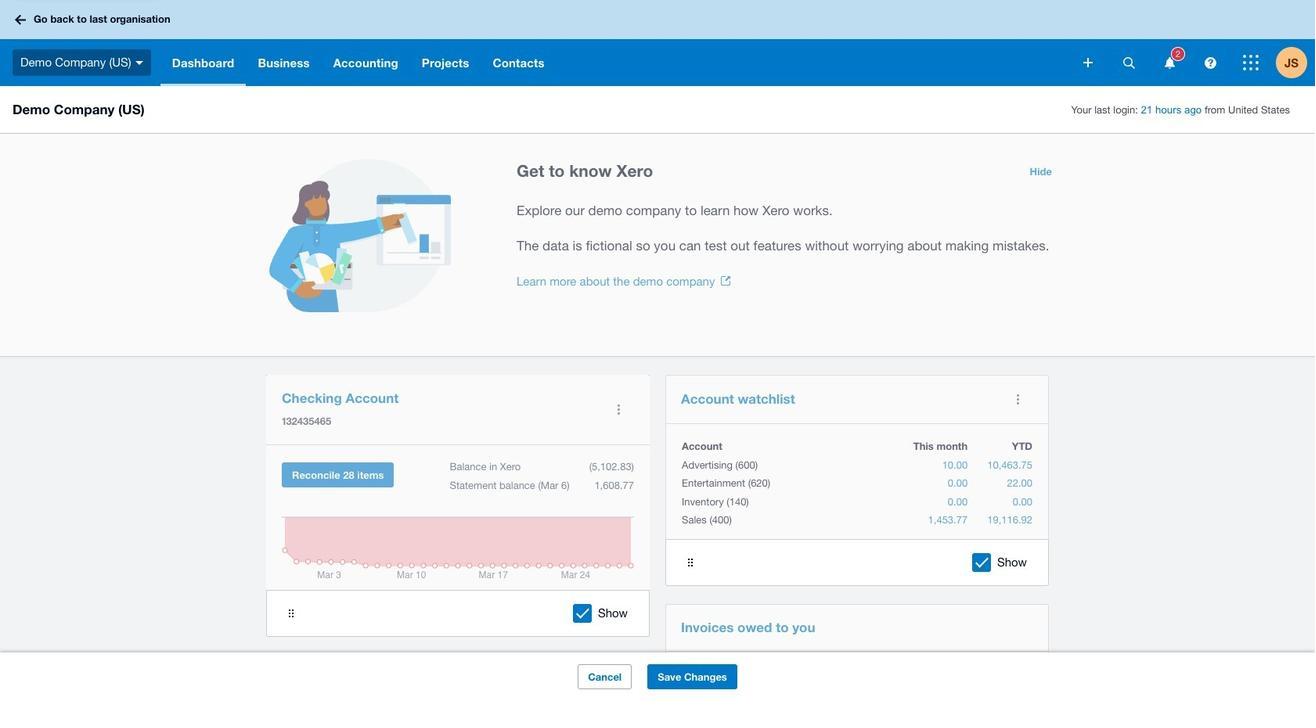 Task type: locate. For each thing, give the bounding box(es) containing it.
svg image
[[15, 14, 26, 25], [1243, 55, 1259, 70], [1164, 57, 1175, 68], [1204, 57, 1216, 68], [1083, 58, 1093, 67]]

banner
[[0, 0, 1315, 86]]

svg image
[[1123, 57, 1135, 68], [135, 61, 143, 65]]



Task type: vqa. For each thing, say whether or not it's contained in the screenshot.
Intro Banner Body Element
yes



Task type: describe. For each thing, give the bounding box(es) containing it.
0 horizontal spatial svg image
[[135, 61, 143, 65]]

1 horizontal spatial svg image
[[1123, 57, 1135, 68]]

intro banner body element
[[517, 200, 1061, 257]]



